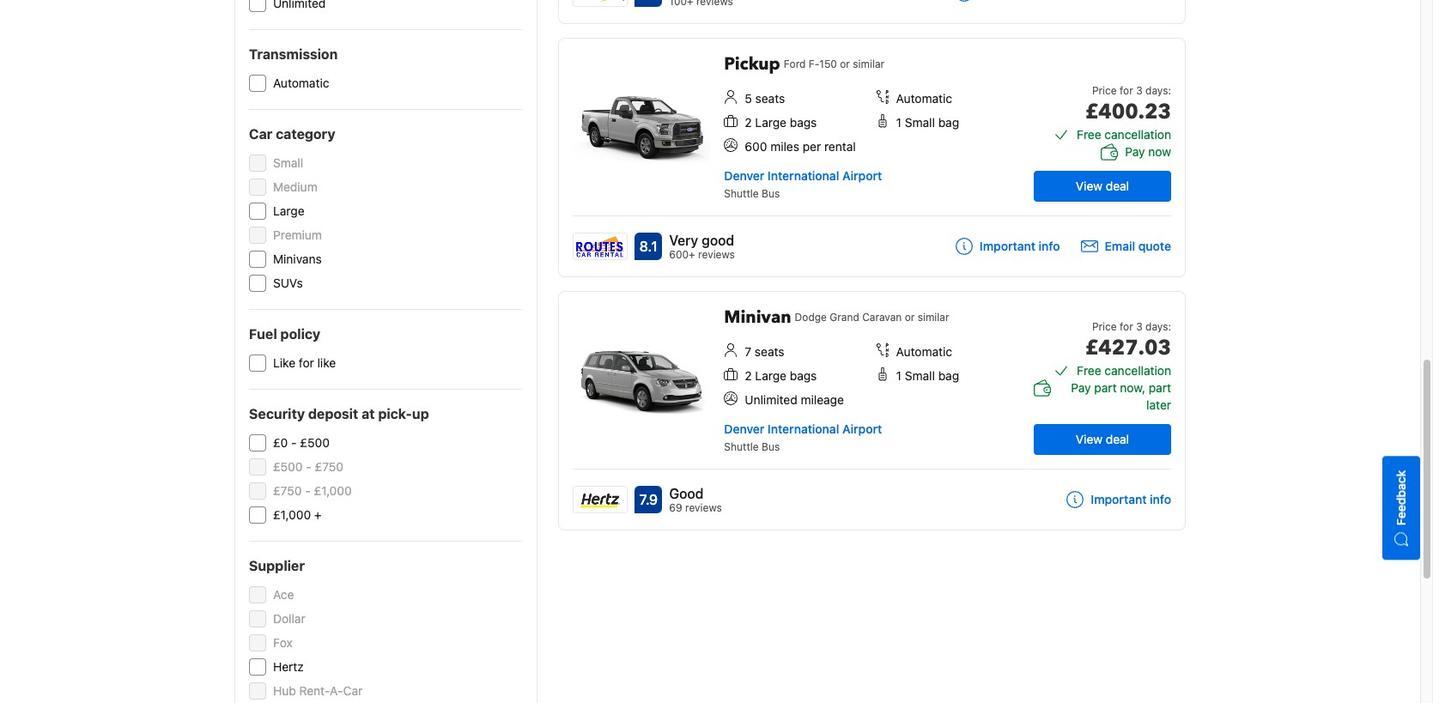 Task type: vqa. For each thing, say whether or not it's contained in the screenshot.
1st 1 from the bottom
yes



Task type: locate. For each thing, give the bounding box(es) containing it.
0 vertical spatial seats
[[755, 91, 785, 106]]

free cancellation down £400.23
[[1077, 127, 1171, 142]]

denver down 600
[[724, 168, 764, 183]]

2 product card group from the top
[[558, 38, 1186, 277]]

shuttle down unlimited on the right
[[724, 441, 759, 453]]

0 vertical spatial international
[[768, 168, 839, 183]]

0 vertical spatial 1 small bag
[[896, 115, 959, 130]]

seats right 7
[[755, 344, 784, 359]]

info
[[1039, 239, 1060, 253], [1150, 492, 1171, 507]]

7.9 element
[[635, 486, 662, 514]]

denver for £427.03
[[724, 422, 764, 436]]

2 part from the left
[[1149, 380, 1171, 395]]

large down 5 seats
[[755, 115, 787, 130]]

150
[[819, 58, 837, 70]]

view deal button for £427.03
[[1034, 424, 1171, 455]]

large up unlimited on the right
[[755, 368, 787, 383]]

1 deal from the top
[[1106, 179, 1129, 193]]

2 international from the top
[[768, 422, 839, 436]]

for up £400.23
[[1120, 84, 1133, 97]]

free cancellation for £427.03
[[1077, 363, 1171, 378]]

1 denver international airport shuttle bus from the top
[[724, 168, 882, 200]]

shuttle down 600
[[724, 187, 759, 200]]

1 vertical spatial 2 large bags
[[745, 368, 817, 383]]

2 airport from the top
[[842, 422, 882, 436]]

car
[[249, 126, 272, 142], [343, 684, 363, 698]]

1 part from the left
[[1094, 380, 1117, 395]]

0 vertical spatial small
[[905, 115, 935, 130]]

- down £500 - £750
[[305, 483, 311, 498]]

denver international airport button for £400.23
[[724, 168, 882, 183]]

2 view deal from the top
[[1076, 432, 1129, 447]]

0 vertical spatial 1
[[896, 115, 902, 130]]

bus down unlimited on the right
[[762, 441, 780, 453]]

1 vertical spatial free cancellation
[[1077, 363, 1171, 378]]

0 vertical spatial important
[[980, 239, 1036, 253]]

1 vertical spatial bags
[[790, 368, 817, 383]]

international
[[768, 168, 839, 183], [768, 422, 839, 436]]

1 vertical spatial free
[[1077, 363, 1101, 378]]

£0
[[273, 435, 288, 450]]

0 vertical spatial deal
[[1106, 179, 1129, 193]]

denver international airport button down unlimited mileage
[[724, 422, 882, 436]]

days: up £400.23
[[1146, 84, 1171, 97]]

600 miles per rental
[[745, 139, 856, 154]]

0 horizontal spatial pay
[[1071, 380, 1091, 395]]

car right rent-
[[343, 684, 363, 698]]

0 vertical spatial denver international airport button
[[724, 168, 882, 183]]

denver down unlimited on the right
[[724, 422, 764, 436]]

0 horizontal spatial car
[[249, 126, 272, 142]]

0 vertical spatial £1,000
[[314, 483, 352, 498]]

0 vertical spatial similar
[[853, 58, 885, 70]]

1 denver international airport button from the top
[[724, 168, 882, 183]]

0 vertical spatial reviews
[[698, 248, 735, 261]]

or inside "minivan dodge grand caravan or similar"
[[905, 311, 915, 324]]

deal for £427.03
[[1106, 432, 1129, 447]]

1 horizontal spatial or
[[905, 311, 915, 324]]

1 vertical spatial bus
[[762, 441, 780, 453]]

free cancellation for £400.23
[[1077, 127, 1171, 142]]

denver
[[724, 168, 764, 183], [724, 422, 764, 436]]

0 vertical spatial free
[[1077, 127, 1101, 142]]

fox
[[273, 635, 293, 650]]

free up pay part now, part later
[[1077, 363, 1101, 378]]

7.9
[[639, 492, 658, 507]]

1 horizontal spatial important info button
[[1067, 491, 1171, 508]]

1 for £400.23
[[896, 115, 902, 130]]

0 horizontal spatial similar
[[853, 58, 885, 70]]

2 view from the top
[[1076, 432, 1103, 447]]

2 free from the top
[[1077, 363, 1101, 378]]

2 vertical spatial -
[[305, 483, 311, 498]]

1 days: from the top
[[1146, 84, 1171, 97]]

0 horizontal spatial part
[[1094, 380, 1117, 395]]

1 vertical spatial denver
[[724, 422, 764, 436]]

view deal down the pay now
[[1076, 179, 1129, 193]]

1 horizontal spatial £1,000
[[314, 483, 352, 498]]

supplied by payless image
[[574, 0, 627, 6]]

reviews inside good 69 reviews
[[685, 501, 722, 514]]

denver international airport shuttle bus down unlimited mileage
[[724, 422, 882, 453]]

or
[[840, 58, 850, 70], [905, 311, 915, 324]]

2 down 7
[[745, 368, 752, 383]]

- for £500
[[306, 459, 311, 474]]

1 free cancellation from the top
[[1077, 127, 1171, 142]]

days:
[[1146, 84, 1171, 97], [1146, 320, 1171, 333]]

2 3 from the top
[[1136, 320, 1143, 333]]

car left category
[[249, 126, 272, 142]]

0 vertical spatial pay
[[1125, 144, 1145, 159]]

- right £0
[[291, 435, 297, 450]]

2 1 from the top
[[896, 368, 902, 383]]

view up email quote button at the right top
[[1076, 179, 1103, 193]]

email quote
[[1105, 239, 1171, 253]]

part up later
[[1149, 380, 1171, 395]]

0 horizontal spatial important info button
[[956, 238, 1060, 255]]

2 denver from the top
[[724, 422, 764, 436]]

2 large bags
[[745, 115, 817, 130], [745, 368, 817, 383]]

airport
[[842, 168, 882, 183], [842, 422, 882, 436]]

view
[[1076, 179, 1103, 193], [1076, 432, 1103, 447]]

2 vertical spatial product card group
[[558, 291, 1186, 531]]

1 horizontal spatial pay
[[1125, 144, 1145, 159]]

1
[[896, 115, 902, 130], [896, 368, 902, 383]]

0 vertical spatial 3
[[1136, 84, 1143, 97]]

deal for £400.23
[[1106, 179, 1129, 193]]

0 vertical spatial 2 large bags
[[745, 115, 817, 130]]

view for £427.03
[[1076, 432, 1103, 447]]

deal
[[1106, 179, 1129, 193], [1106, 432, 1129, 447]]

cancellation for £400.23
[[1105, 127, 1171, 142]]

large
[[755, 115, 787, 130], [273, 204, 304, 218], [755, 368, 787, 383]]

cancellation up the pay now
[[1105, 127, 1171, 142]]

reviews right 600+
[[698, 248, 735, 261]]

1 vertical spatial reviews
[[685, 501, 722, 514]]

+
[[314, 507, 322, 522]]

1 vertical spatial important
[[1091, 492, 1147, 507]]

1 view deal from the top
[[1076, 179, 1129, 193]]

0 vertical spatial view
[[1076, 179, 1103, 193]]

1 vertical spatial for
[[1120, 320, 1133, 333]]

price up £400.23
[[1092, 84, 1117, 97]]

£1,000
[[314, 483, 352, 498], [273, 507, 311, 522]]

1 vertical spatial denver international airport shuttle bus
[[724, 422, 882, 453]]

part
[[1094, 380, 1117, 395], [1149, 380, 1171, 395]]

fuel
[[249, 326, 277, 342]]

price for £427.03
[[1092, 320, 1117, 333]]

1 vertical spatial automatic
[[896, 91, 952, 106]]

1 2 large bags from the top
[[745, 115, 817, 130]]

free
[[1077, 127, 1101, 142], [1077, 363, 1101, 378]]

policy
[[280, 326, 320, 342]]

1 small bag for £400.23
[[896, 115, 959, 130]]

1 vertical spatial similar
[[918, 311, 949, 324]]

reviews
[[698, 248, 735, 261], [685, 501, 722, 514]]

0 vertical spatial shuttle
[[724, 187, 759, 200]]

deal down the pay now
[[1106, 179, 1129, 193]]

3 up £427.03
[[1136, 320, 1143, 333]]

bags up 600 miles per rental
[[790, 115, 817, 130]]

2 denver international airport button from the top
[[724, 422, 882, 436]]

0 vertical spatial or
[[840, 58, 850, 70]]

per
[[803, 139, 821, 154]]

product card group
[[558, 0, 1186, 24], [558, 38, 1186, 277], [558, 291, 1186, 531]]

0 vertical spatial large
[[755, 115, 787, 130]]

2 free cancellation from the top
[[1077, 363, 1171, 378]]

similar
[[853, 58, 885, 70], [918, 311, 949, 324]]

cancellation for £427.03
[[1105, 363, 1171, 378]]

view deal button down pay part now, part later
[[1034, 424, 1171, 455]]

1 horizontal spatial info
[[1150, 492, 1171, 507]]

bag
[[938, 115, 959, 130], [938, 368, 959, 383]]

2 large bags for £400.23
[[745, 115, 817, 130]]

price inside price for 3 days: £427.03
[[1092, 320, 1117, 333]]

denver international airport shuttle bus
[[724, 168, 882, 200], [724, 422, 882, 453]]

£750
[[315, 459, 344, 474], [273, 483, 302, 498]]

1 horizontal spatial car
[[343, 684, 363, 698]]

for
[[1120, 84, 1133, 97], [1120, 320, 1133, 333], [299, 356, 314, 370]]

1 international from the top
[[768, 168, 839, 183]]

3 inside price for 3 days: £427.03
[[1136, 320, 1143, 333]]

denver for £400.23
[[724, 168, 764, 183]]

1 vertical spatial view deal button
[[1034, 424, 1171, 455]]

1 vertical spatial large
[[273, 204, 304, 218]]

£500 - £750
[[273, 459, 344, 474]]

£1,000 left +
[[273, 507, 311, 522]]

minivan dodge grand caravan or similar
[[724, 306, 949, 329]]

0 vertical spatial important info
[[980, 239, 1060, 253]]

1 price from the top
[[1092, 84, 1117, 97]]

1 vertical spatial price
[[1092, 320, 1117, 333]]

1 1 small bag from the top
[[896, 115, 959, 130]]

2 large bags up miles
[[745, 115, 817, 130]]

price inside price for 3 days: £400.23
[[1092, 84, 1117, 97]]

1 view from the top
[[1076, 179, 1103, 193]]

£500 up £500 - £750
[[300, 435, 330, 450]]

bus down miles
[[762, 187, 780, 200]]

days: inside price for 3 days: £400.23
[[1146, 84, 1171, 97]]

2 for £400.23
[[745, 115, 752, 130]]

airport down mileage
[[842, 422, 882, 436]]

1 vertical spatial product card group
[[558, 38, 1186, 277]]

like for like
[[273, 356, 336, 370]]

2 bus from the top
[[762, 441, 780, 453]]

view deal button down the pay now
[[1034, 171, 1171, 202]]

international for £400.23
[[768, 168, 839, 183]]

1 vertical spatial or
[[905, 311, 915, 324]]

deposit
[[308, 406, 358, 422]]

1 vertical spatial car
[[343, 684, 363, 698]]

0 horizontal spatial or
[[840, 58, 850, 70]]

0 horizontal spatial £1,000
[[273, 507, 311, 522]]

part left now,
[[1094, 380, 1117, 395]]

email
[[1105, 239, 1135, 253]]

hub rent-a-car
[[273, 684, 363, 698]]

0 vertical spatial bag
[[938, 115, 959, 130]]

0 vertical spatial £750
[[315, 459, 344, 474]]

2 vertical spatial automatic
[[896, 344, 952, 359]]

1 small bag
[[896, 115, 959, 130], [896, 368, 959, 383]]

reviews right 69
[[685, 501, 722, 514]]

7
[[745, 344, 751, 359]]

1 2 from the top
[[745, 115, 752, 130]]

price
[[1092, 84, 1117, 97], [1092, 320, 1117, 333]]

automatic
[[273, 76, 329, 90], [896, 91, 952, 106], [896, 344, 952, 359]]

2 vertical spatial large
[[755, 368, 787, 383]]

deal down pay part now, part later
[[1106, 432, 1129, 447]]

days: up £427.03
[[1146, 320, 1171, 333]]

1 vertical spatial £750
[[273, 483, 302, 498]]

up
[[412, 406, 429, 422]]

free down £400.23
[[1077, 127, 1101, 142]]

1 denver from the top
[[724, 168, 764, 183]]

1 horizontal spatial important info
[[1091, 492, 1171, 507]]

-
[[291, 435, 297, 450], [306, 459, 311, 474], [305, 483, 311, 498]]

2 1 small bag from the top
[[896, 368, 959, 383]]

or for £400.23
[[840, 58, 850, 70]]

cancellation up now,
[[1105, 363, 1171, 378]]

1 cancellation from the top
[[1105, 127, 1171, 142]]

good
[[702, 233, 734, 248]]

0 vertical spatial -
[[291, 435, 297, 450]]

or right 150 at the top right of page
[[840, 58, 850, 70]]

2 2 from the top
[[745, 368, 752, 383]]

ace
[[273, 587, 294, 602]]

2 cancellation from the top
[[1105, 363, 1171, 378]]

1 free from the top
[[1077, 127, 1101, 142]]

free cancellation
[[1077, 127, 1171, 142], [1077, 363, 1171, 378]]

1 vertical spatial deal
[[1106, 432, 1129, 447]]

supplied by routes image
[[574, 234, 627, 259]]

£750 up the £750 - £1,000
[[315, 459, 344, 474]]

2 deal from the top
[[1106, 432, 1129, 447]]

international down unlimited mileage
[[768, 422, 839, 436]]

0 vertical spatial airport
[[842, 168, 882, 183]]

for left the like
[[299, 356, 314, 370]]

bags up unlimited mileage
[[790, 368, 817, 383]]

view deal button
[[1034, 171, 1171, 202], [1034, 424, 1171, 455]]

bags for £400.23
[[790, 115, 817, 130]]

free for £427.03
[[1077, 363, 1101, 378]]

large down medium at the left top of the page
[[273, 204, 304, 218]]

2 price from the top
[[1092, 320, 1117, 333]]

2 vertical spatial small
[[905, 368, 935, 383]]

supplier
[[249, 558, 305, 574]]

view down pay part now, part later
[[1076, 432, 1103, 447]]

5 seats
[[745, 91, 785, 106]]

pay inside pay part now, part later
[[1071, 380, 1091, 395]]

small
[[905, 115, 935, 130], [273, 155, 303, 170], [905, 368, 935, 383]]

pay
[[1125, 144, 1145, 159], [1071, 380, 1091, 395]]

product card group containing £427.03
[[558, 291, 1186, 531]]

3 up £400.23
[[1136, 84, 1143, 97]]

bag for £400.23
[[938, 115, 959, 130]]

1 vertical spatial shuttle
[[724, 441, 759, 453]]

1 vertical spatial international
[[768, 422, 839, 436]]

or inside pickup ford f-150 or similar
[[840, 58, 850, 70]]

cancellation
[[1105, 127, 1171, 142], [1105, 363, 1171, 378]]

- up the £750 - £1,000
[[306, 459, 311, 474]]

bags
[[790, 115, 817, 130], [790, 368, 817, 383]]

large for £427.03
[[755, 368, 787, 383]]

important info
[[980, 239, 1060, 253], [1091, 492, 1171, 507]]

1 vertical spatial 1 small bag
[[896, 368, 959, 383]]

1 vertical spatial 2
[[745, 368, 752, 383]]

security
[[249, 406, 305, 422]]

£400.23
[[1085, 98, 1171, 126]]

2 2 large bags from the top
[[745, 368, 817, 383]]

1 vertical spatial airport
[[842, 422, 882, 436]]

price up £427.03
[[1092, 320, 1117, 333]]

0 vertical spatial days:
[[1146, 84, 1171, 97]]

1 bus from the top
[[762, 187, 780, 200]]

days: inside price for 3 days: £427.03
[[1146, 320, 1171, 333]]

£1,000 up +
[[314, 483, 352, 498]]

1 shuttle from the top
[[724, 187, 759, 200]]

1 1 from the top
[[896, 115, 902, 130]]

1 horizontal spatial similar
[[918, 311, 949, 324]]

0 vertical spatial view deal
[[1076, 179, 1129, 193]]

days: for £400.23
[[1146, 84, 1171, 97]]

f-
[[809, 58, 819, 70]]

1 bag from the top
[[938, 115, 959, 130]]

pay for £400.23
[[1125, 144, 1145, 159]]

2
[[745, 115, 752, 130], [745, 368, 752, 383]]

denver international airport button for £427.03
[[724, 422, 882, 436]]

similar inside "minivan dodge grand caravan or similar"
[[918, 311, 949, 324]]

2 shuttle from the top
[[724, 441, 759, 453]]

0 vertical spatial product card group
[[558, 0, 1186, 24]]

0 vertical spatial cancellation
[[1105, 127, 1171, 142]]

1 horizontal spatial part
[[1149, 380, 1171, 395]]

0 vertical spatial bus
[[762, 187, 780, 200]]

important
[[980, 239, 1036, 253], [1091, 492, 1147, 507]]

3 inside price for 3 days: £400.23
[[1136, 84, 1143, 97]]

2 bag from the top
[[938, 368, 959, 383]]

0 vertical spatial 2
[[745, 115, 752, 130]]

bus for £427.03
[[762, 441, 780, 453]]

1 vertical spatial important info button
[[1067, 491, 1171, 508]]

1 vertical spatial view
[[1076, 432, 1103, 447]]

for up £427.03
[[1120, 320, 1133, 333]]

dodge
[[795, 311, 827, 324]]

pay left now
[[1125, 144, 1145, 159]]

pay for £427.03
[[1071, 380, 1091, 395]]

1 vertical spatial view deal
[[1076, 432, 1129, 447]]

£500
[[300, 435, 330, 450], [273, 459, 303, 474]]

seats right 5
[[755, 91, 785, 106]]

view deal down pay part now, part later
[[1076, 432, 1129, 447]]

2 denver international airport shuttle bus from the top
[[724, 422, 882, 453]]

2 days: from the top
[[1146, 320, 1171, 333]]

international down 600 miles per rental
[[768, 168, 839, 183]]

3 product card group from the top
[[558, 291, 1186, 531]]

for inside price for 3 days: £427.03
[[1120, 320, 1133, 333]]

denver international airport shuttle bus down 600 miles per rental
[[724, 168, 882, 200]]

1 vertical spatial -
[[306, 459, 311, 474]]

2 view deal button from the top
[[1034, 424, 1171, 455]]

or right the caravan at top
[[905, 311, 915, 324]]

product card group containing £400.23
[[558, 38, 1186, 277]]

1 vertical spatial days:
[[1146, 320, 1171, 333]]

2 down 5
[[745, 115, 752, 130]]

minivan
[[724, 306, 791, 329]]

2 bags from the top
[[790, 368, 817, 383]]

1 vertical spatial seats
[[755, 344, 784, 359]]

seats
[[755, 91, 785, 106], [755, 344, 784, 359]]

£750 up £1,000 +
[[273, 483, 302, 498]]

denver international airport button down 600 miles per rental
[[724, 168, 882, 183]]

0 vertical spatial price
[[1092, 84, 1117, 97]]

similar right 150 at the top right of page
[[853, 58, 885, 70]]

bag for £427.03
[[938, 368, 959, 383]]

2 large bags up unlimited on the right
[[745, 368, 817, 383]]

airport down rental on the right of page
[[842, 168, 882, 183]]

0 horizontal spatial important info
[[980, 239, 1060, 253]]

free cancellation up now,
[[1077, 363, 1171, 378]]

similar right the caravan at top
[[918, 311, 949, 324]]

similar inside pickup ford f-150 or similar
[[853, 58, 885, 70]]

1 view deal button from the top
[[1034, 171, 1171, 202]]

£427.03
[[1085, 334, 1171, 362]]

1 vertical spatial 1
[[896, 368, 902, 383]]

1 vertical spatial 3
[[1136, 320, 1143, 333]]

- for £750
[[305, 483, 311, 498]]

caravan
[[862, 311, 902, 324]]

important info button
[[956, 238, 1060, 255], [1067, 491, 1171, 508]]

1 3 from the top
[[1136, 84, 1143, 97]]

small for £400.23
[[905, 115, 935, 130]]

pay left now,
[[1071, 380, 1091, 395]]

£500 down £0
[[273, 459, 303, 474]]

0 horizontal spatial important
[[980, 239, 1036, 253]]

for inside price for 3 days: £400.23
[[1120, 84, 1133, 97]]

free for £400.23
[[1077, 127, 1101, 142]]

1 airport from the top
[[842, 168, 882, 183]]

1 bags from the top
[[790, 115, 817, 130]]



Task type: describe. For each thing, give the bounding box(es) containing it.
0 vertical spatial car
[[249, 126, 272, 142]]

shuttle for £427.03
[[724, 441, 759, 453]]

now,
[[1120, 380, 1145, 395]]

600+
[[669, 248, 695, 261]]

0 horizontal spatial £750
[[273, 483, 302, 498]]

reviews inside very good 600+ reviews
[[698, 248, 735, 261]]

international for £427.03
[[768, 422, 839, 436]]

2 for £427.03
[[745, 368, 752, 383]]

price for 3 days: £400.23
[[1085, 84, 1171, 126]]

bus for £400.23
[[762, 187, 780, 200]]

denver international airport shuttle bus for £427.03
[[724, 422, 882, 453]]

minivans
[[273, 252, 322, 266]]

similar for £427.03
[[918, 311, 949, 324]]

pick-
[[378, 406, 412, 422]]

view deal for £427.03
[[1076, 432, 1129, 447]]

like
[[317, 356, 336, 370]]

automatic for £400.23
[[896, 91, 952, 106]]

medium
[[273, 179, 318, 194]]

feedback
[[1394, 471, 1408, 526]]

1 horizontal spatial important
[[1091, 492, 1147, 507]]

like
[[273, 356, 295, 370]]

0 vertical spatial important info button
[[956, 238, 1060, 255]]

security deposit at pick-up
[[249, 406, 429, 422]]

supplied by hertz image
[[574, 487, 627, 513]]

pickup ford f-150 or similar
[[724, 52, 885, 76]]

view for £400.23
[[1076, 179, 1103, 193]]

8.1 element
[[635, 233, 662, 260]]

unlimited mileage
[[745, 392, 844, 407]]

0 vertical spatial £500
[[300, 435, 330, 450]]

for for £427.03
[[1120, 320, 1133, 333]]

£750 - £1,000
[[273, 483, 352, 498]]

premium
[[273, 228, 322, 242]]

3 for £400.23
[[1136, 84, 1143, 97]]

price for 3 days: £427.03
[[1085, 320, 1171, 362]]

pay now
[[1125, 144, 1171, 159]]

price for £400.23
[[1092, 84, 1117, 97]]

- for £0
[[291, 435, 297, 450]]

feedback button
[[1383, 457, 1420, 560]]

£1,000 +
[[273, 507, 322, 522]]

1 horizontal spatial £750
[[315, 459, 344, 474]]

unlimited
[[745, 392, 797, 407]]

1 for £427.03
[[896, 368, 902, 383]]

suvs
[[273, 276, 303, 290]]

1 product card group from the top
[[558, 0, 1186, 24]]

2 large bags for £427.03
[[745, 368, 817, 383]]

category
[[276, 126, 335, 142]]

pay part now, part later
[[1071, 380, 1171, 412]]

seats for £427.03
[[755, 344, 784, 359]]

600
[[745, 139, 767, 154]]

1 vertical spatial £500
[[273, 459, 303, 474]]

0 vertical spatial automatic
[[273, 76, 329, 90]]

denver international airport shuttle bus for £400.23
[[724, 168, 882, 200]]

rental
[[824, 139, 856, 154]]

pickup
[[724, 52, 780, 76]]

small for £427.03
[[905, 368, 935, 383]]

view deal for £400.23
[[1076, 179, 1129, 193]]

car category
[[249, 126, 335, 142]]

ford
[[784, 58, 806, 70]]

1 vertical spatial important info
[[1091, 492, 1171, 507]]

hub
[[273, 684, 296, 698]]

2 vertical spatial for
[[299, 356, 314, 370]]

rent-
[[299, 684, 330, 698]]

£0 - £500
[[273, 435, 330, 450]]

customer rating 8.1 very good element
[[669, 230, 735, 251]]

5
[[745, 91, 752, 106]]

large for £400.23
[[755, 115, 787, 130]]

dollar
[[273, 611, 305, 626]]

1 vertical spatial small
[[273, 155, 303, 170]]

days: for £427.03
[[1146, 320, 1171, 333]]

7 seats
[[745, 344, 784, 359]]

now
[[1148, 144, 1171, 159]]

airport for £400.23
[[842, 168, 882, 183]]

seats for £400.23
[[755, 91, 785, 106]]

view deal button for £400.23
[[1034, 171, 1171, 202]]

3 for £427.03
[[1136, 320, 1143, 333]]

similar for £400.23
[[853, 58, 885, 70]]

8.1
[[639, 239, 658, 254]]

or for £427.03
[[905, 311, 915, 324]]

bags for £427.03
[[790, 368, 817, 383]]

quote
[[1138, 239, 1171, 253]]

transmission
[[249, 46, 338, 62]]

shuttle for £400.23
[[724, 187, 759, 200]]

very
[[669, 233, 698, 248]]

mileage
[[801, 392, 844, 407]]

1 vertical spatial £1,000
[[273, 507, 311, 522]]

good
[[669, 486, 704, 501]]

0 horizontal spatial info
[[1039, 239, 1060, 253]]

airport for £427.03
[[842, 422, 882, 436]]

customer rating 7.9 good element
[[669, 483, 722, 504]]

later
[[1147, 398, 1171, 412]]

very good 600+ reviews
[[669, 233, 735, 261]]

hertz
[[273, 659, 304, 674]]

good 69 reviews
[[669, 486, 722, 514]]

1 small bag for £427.03
[[896, 368, 959, 383]]

fuel policy
[[249, 326, 320, 342]]

email quote button
[[1081, 238, 1171, 255]]

automatic for £427.03
[[896, 344, 952, 359]]

a-
[[330, 684, 343, 698]]

grand
[[830, 311, 859, 324]]

for for £400.23
[[1120, 84, 1133, 97]]

69
[[669, 501, 682, 514]]

at
[[362, 406, 375, 422]]

miles
[[770, 139, 799, 154]]

6.7 element
[[635, 0, 662, 7]]



